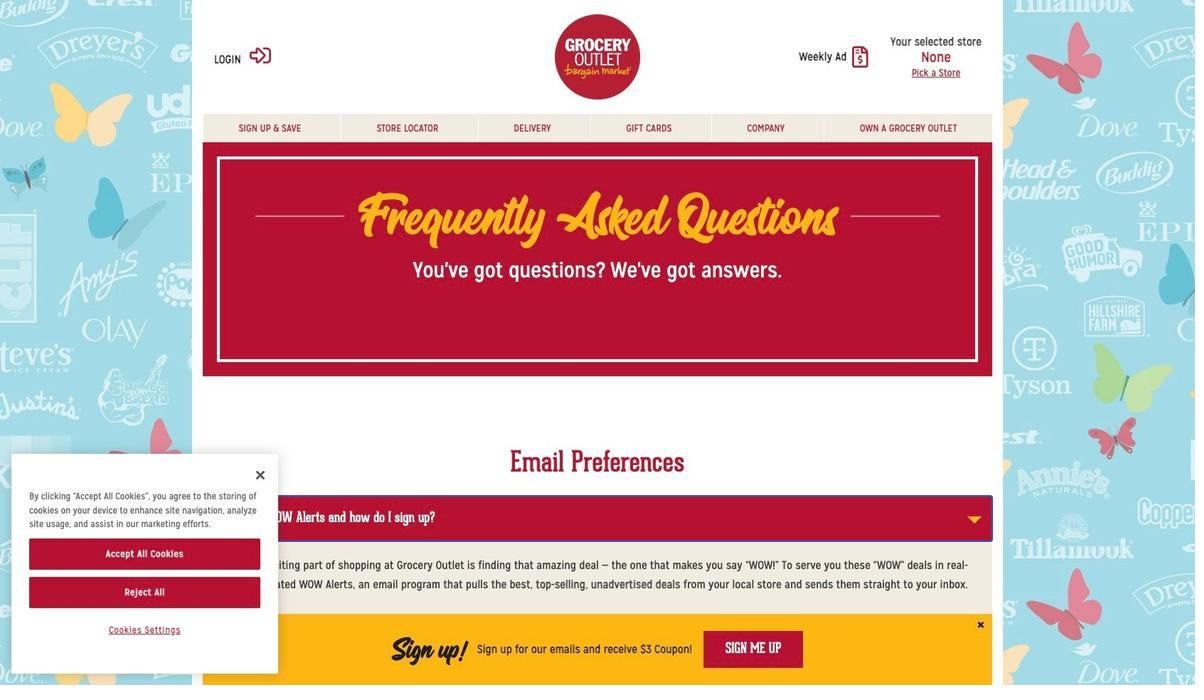 Task type: vqa. For each thing, say whether or not it's contained in the screenshot.
file invoice dollar icon
yes



Task type: describe. For each thing, give the bounding box(es) containing it.
grocery outlet image
[[555, 14, 641, 100]]



Task type: locate. For each thing, give the bounding box(es) containing it.
navigation
[[203, 114, 993, 142]]

sign in alt image
[[250, 45, 271, 66]]

file invoice dollar image
[[853, 46, 869, 68]]



